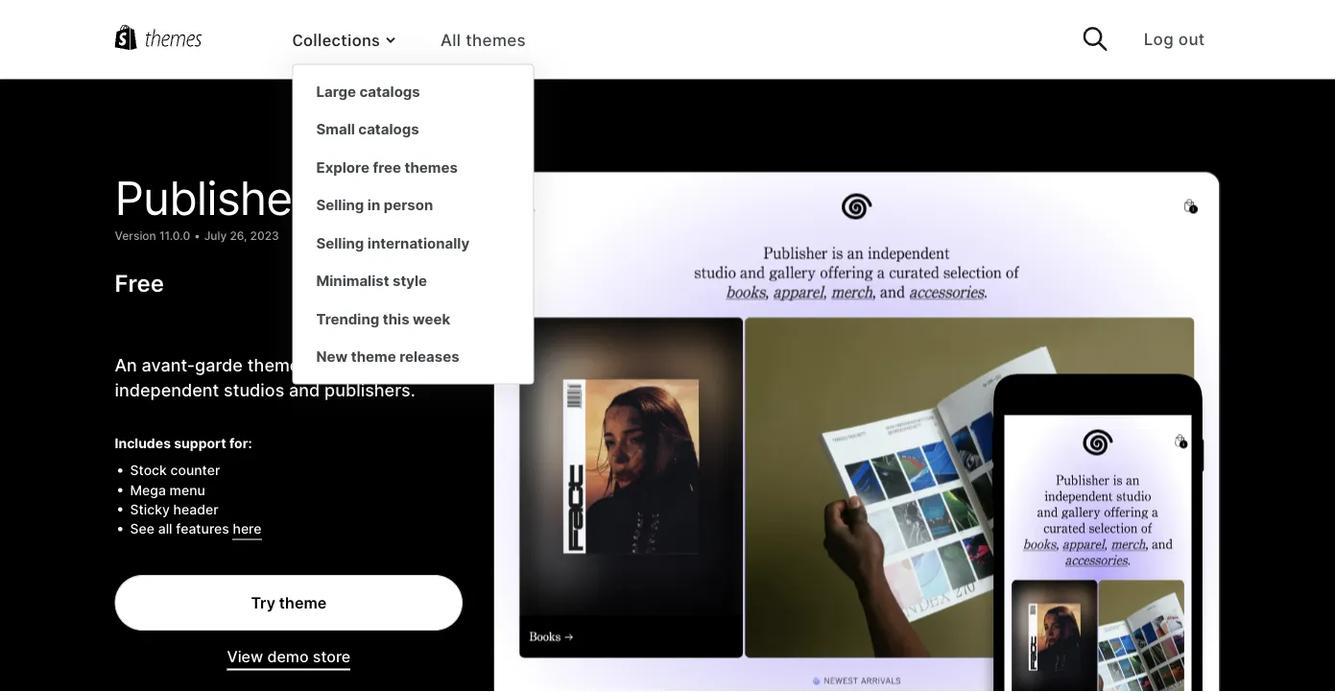 Task type: vqa. For each thing, say whether or not it's contained in the screenshot.
TIMER for the left Countdown timer link
no



Task type: describe. For each thing, give the bounding box(es) containing it.
catalogs for large catalogs
[[360, 83, 420, 100]]

theme for new
[[351, 348, 396, 365]]

collections
[[292, 29, 380, 50]]

selling in person
[[316, 196, 433, 214]]

new theme releases link
[[293, 338, 532, 376]]

and
[[289, 380, 320, 401]]

theme inside an avant-garde theme inspired by independent studios and publishers.
[[247, 355, 300, 376]]

small catalogs link
[[293, 110, 532, 148]]

shopify link
[[343, 199, 392, 218]]

stock
[[130, 462, 167, 479]]

11.0.0
[[159, 229, 190, 243]]

try theme
[[251, 594, 327, 612]]

log
[[1144, 29, 1174, 49]]

free
[[373, 158, 401, 176]]

this
[[383, 310, 410, 327]]

log out
[[1144, 29, 1206, 49]]

selling for selling in person
[[316, 196, 364, 214]]

all themes
[[441, 30, 526, 49]]

26,
[[230, 229, 247, 243]]

version 11.0.0 • july 26, 2023
[[115, 229, 279, 243]]

stock counter mega menu sticky header see all features here
[[130, 462, 262, 537]]

all
[[158, 521, 172, 537]]

releases
[[400, 348, 460, 365]]

header
[[173, 501, 219, 518]]

out
[[1179, 29, 1206, 49]]

avant-
[[142, 355, 195, 376]]

collections button
[[292, 1, 397, 78]]

selling in person link
[[293, 186, 532, 224]]

trending
[[316, 310, 380, 327]]

version
[[115, 229, 156, 243]]

week
[[413, 310, 451, 327]]

new theme releases
[[316, 348, 460, 365]]

person
[[384, 196, 433, 214]]

search the theme store image
[[1084, 27, 1114, 58]]

publishers.
[[325, 380, 416, 401]]

free
[[115, 269, 164, 297]]

menu
[[170, 482, 205, 498]]

view demo store link
[[227, 646, 351, 671]]

garde
[[195, 355, 243, 376]]

shopify
[[343, 199, 392, 215]]

new
[[316, 348, 348, 365]]

demo
[[267, 648, 309, 667]]



Task type: locate. For each thing, give the bounding box(es) containing it.
view demo store
[[227, 648, 351, 667]]

support
[[174, 435, 226, 451]]

•
[[194, 229, 200, 243]]

july
[[204, 229, 227, 243]]

selling left in in the left of the page
[[316, 196, 364, 214]]

theme right try on the left
[[279, 594, 327, 612]]

minimalist
[[316, 272, 389, 290]]

selling internationally link
[[293, 224, 532, 262]]

1 vertical spatial catalogs
[[359, 121, 419, 138]]

0 vertical spatial catalogs
[[360, 83, 420, 100]]

selling up minimalist
[[316, 234, 364, 252]]

selling internationally
[[316, 234, 470, 252]]

large catalogs link
[[293, 72, 532, 110]]

inspired
[[305, 355, 371, 376]]

themes right the all
[[466, 30, 526, 49]]

selling
[[316, 196, 364, 214], [316, 234, 364, 252]]

mega
[[130, 482, 166, 498]]

here link
[[233, 521, 262, 540]]

try
[[251, 594, 275, 612]]

0 horizontal spatial themes
[[405, 158, 458, 176]]

1 vertical spatial themes
[[405, 158, 458, 176]]

minimalist style link
[[293, 262, 532, 300]]

catalogs up the small catalogs
[[360, 83, 420, 100]]

an
[[115, 355, 137, 376]]

includes
[[115, 435, 171, 451]]

large catalogs
[[316, 83, 420, 100]]

explore free themes link
[[293, 148, 532, 186]]

includes support for:
[[115, 435, 252, 451]]

desktop preview for publisher in the "default" style image
[[495, 172, 1220, 692]]

1 vertical spatial selling
[[316, 234, 364, 252]]

catalogs inside "large catalogs" "link"
[[360, 83, 420, 100]]

catalogs inside 'small catalogs' link
[[359, 121, 419, 138]]

independent
[[115, 380, 219, 401]]

small catalogs
[[316, 121, 419, 138]]

0 vertical spatial selling
[[316, 196, 364, 214]]

1 horizontal spatial themes
[[466, 30, 526, 49]]

features
[[176, 521, 229, 537]]

shopify image
[[115, 24, 278, 55]]

view
[[227, 648, 263, 667]]

internationally
[[368, 234, 470, 252]]

log out link
[[1144, 29, 1206, 49]]

all
[[441, 30, 461, 49]]

catalogs for small catalogs
[[359, 121, 419, 138]]

2023
[[250, 229, 279, 243]]

by
[[375, 355, 396, 376]]

catalogs
[[360, 83, 420, 100], [359, 121, 419, 138]]

see
[[130, 521, 155, 537]]

trending this week
[[316, 310, 451, 327]]

counter
[[170, 462, 220, 479]]

an avant-garde theme inspired by independent studios and publishers.
[[115, 355, 416, 401]]

0 vertical spatial themes
[[466, 30, 526, 49]]

try theme link
[[115, 575, 463, 631]]

theme up studios
[[247, 355, 300, 376]]

1 selling from the top
[[316, 196, 364, 214]]

selling for selling internationally
[[316, 234, 364, 252]]

for:
[[229, 435, 252, 451]]

large
[[316, 83, 356, 100]]

theme up publishers.
[[351, 348, 396, 365]]

minimalist style
[[316, 272, 427, 290]]

themes
[[466, 30, 526, 49], [405, 158, 458, 176]]

theme for try
[[279, 594, 327, 612]]

themes down 'small catalogs' link
[[405, 158, 458, 176]]

studios
[[224, 380, 285, 401]]

publisher
[[115, 170, 308, 226]]

theme
[[351, 348, 396, 365], [247, 355, 300, 376], [279, 594, 327, 612]]

catalogs up free
[[359, 121, 419, 138]]

store
[[313, 648, 351, 667]]

trending this week link
[[293, 300, 532, 338]]

small
[[316, 121, 355, 138]]

in
[[368, 196, 381, 214]]

sticky
[[130, 501, 170, 518]]

2 selling from the top
[[316, 234, 364, 252]]

mobile preview for publisher in the "default" style image
[[1005, 415, 1192, 692]]

explore free themes
[[316, 158, 458, 176]]

theme inside 'link'
[[279, 594, 327, 612]]

explore
[[316, 158, 370, 176]]

here
[[233, 521, 262, 537]]

all themes link
[[441, 1, 526, 78]]

style
[[393, 272, 427, 290]]



